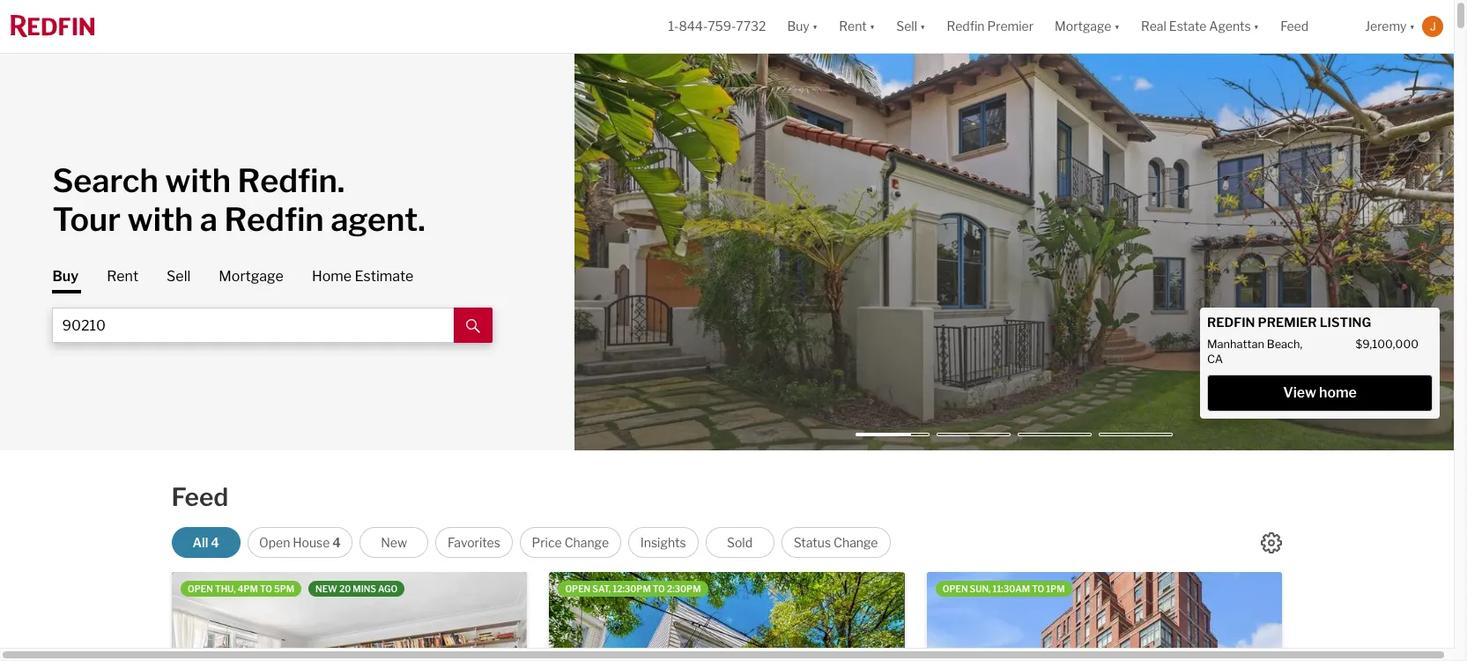 Task type: vqa. For each thing, say whether or not it's contained in the screenshot.
28 /100
no



Task type: locate. For each thing, give the bounding box(es) containing it.
0 vertical spatial sell
[[897, 19, 918, 34]]

open left "sat,"
[[565, 584, 591, 594]]

▾ left real
[[1115, 19, 1120, 34]]

0 horizontal spatial change
[[565, 535, 609, 550]]

0 horizontal spatial buy
[[52, 268, 79, 285]]

change right price
[[565, 535, 609, 550]]

buy inside 'tab list'
[[52, 268, 79, 285]]

sell link
[[167, 267, 191, 287]]

1-844-759-7732 link
[[669, 19, 767, 34]]

2 photo of 250 e 30th st unit 5b, new york, ny 10016 image from the left
[[927, 572, 1283, 661]]

▾ inside buy ▾ dropdown button
[[813, 19, 818, 34]]

sell ▾ button
[[897, 0, 926, 53]]

redfin premier
[[947, 19, 1034, 34]]

1 horizontal spatial 4
[[333, 535, 341, 550]]

1 vertical spatial redfin
[[224, 200, 324, 239]]

1pm
[[1047, 584, 1066, 594]]

redfin left premier
[[947, 19, 985, 34]]

▾ for rent ▾
[[870, 19, 876, 34]]

1 horizontal spatial to
[[653, 584, 665, 594]]

1 4 from the left
[[211, 535, 219, 550]]

tab list
[[52, 267, 530, 343]]

1 horizontal spatial feed
[[1281, 19, 1309, 34]]

▾ inside rent ▾ dropdown button
[[870, 19, 876, 34]]

sell inside 'tab list'
[[167, 268, 191, 285]]

sell right the rent ▾
[[897, 19, 918, 34]]

0 vertical spatial feed
[[1281, 19, 1309, 34]]

open
[[188, 584, 213, 594], [565, 584, 591, 594], [943, 584, 968, 594]]

1-
[[669, 19, 679, 34]]

759-
[[708, 19, 736, 34]]

estate
[[1170, 19, 1207, 34]]

1 horizontal spatial mortgage
[[1055, 19, 1112, 34]]

1 vertical spatial rent
[[107, 268, 138, 285]]

agent.
[[331, 200, 426, 239]]

rent
[[840, 19, 867, 34], [107, 268, 138, 285]]

buy inside dropdown button
[[788, 19, 810, 34]]

3 photo of 1825 foster ave unit 4c, brooklyn, ny 11226 image from the left
[[527, 572, 883, 661]]

open for open sun, 11:30am to 1pm
[[943, 584, 968, 594]]

jeremy ▾
[[1366, 19, 1416, 34]]

real estate agents ▾
[[1142, 19, 1260, 34]]

view home
[[1284, 384, 1357, 401]]

change
[[565, 535, 609, 550], [834, 535, 878, 550]]

open for open thu, 4pm to 5pm
[[188, 584, 213, 594]]

4 ▾ from the left
[[1115, 19, 1120, 34]]

open house 4
[[259, 535, 341, 550]]

buy ▾ button
[[777, 0, 829, 53]]

photo of 1825 foster ave unit 4c, brooklyn, ny 11226 image
[[0, 572, 172, 661], [172, 572, 527, 661], [527, 572, 883, 661]]

4
[[211, 535, 219, 550], [333, 535, 341, 550]]

to
[[260, 584, 272, 594], [653, 584, 665, 594], [1033, 584, 1045, 594]]

New radio
[[360, 527, 429, 558]]

0 horizontal spatial 4
[[211, 535, 219, 550]]

to left 5pm
[[260, 584, 272, 594]]

mortgage link
[[219, 267, 284, 287]]

sell right 'rent' link on the left top of page
[[167, 268, 191, 285]]

sell for sell
[[167, 268, 191, 285]]

0 horizontal spatial to
[[260, 584, 272, 594]]

rent inside dropdown button
[[840, 19, 867, 34]]

2 open from the left
[[565, 584, 591, 594]]

mins
[[353, 584, 376, 594]]

▾
[[813, 19, 818, 34], [870, 19, 876, 34], [920, 19, 926, 34], [1115, 19, 1120, 34], [1254, 19, 1260, 34], [1410, 19, 1416, 34]]

5 ▾ from the left
[[1254, 19, 1260, 34]]

▾ for jeremy ▾
[[1410, 19, 1416, 34]]

0 horizontal spatial mortgage
[[219, 268, 284, 285]]

1 horizontal spatial sell
[[897, 19, 918, 34]]

rent right buy ▾
[[840, 19, 867, 34]]

redfin
[[947, 19, 985, 34], [224, 200, 324, 239]]

agents
[[1210, 19, 1252, 34]]

buy ▾
[[788, 19, 818, 34]]

favorites
[[448, 535, 501, 550]]

with
[[165, 161, 231, 200], [127, 200, 193, 239]]

sell
[[897, 19, 918, 34], [167, 268, 191, 285]]

3 to from the left
[[1033, 584, 1045, 594]]

ago
[[378, 584, 398, 594]]

1 horizontal spatial change
[[834, 535, 878, 550]]

0 vertical spatial buy
[[788, 19, 810, 34]]

buy link
[[52, 267, 79, 294]]

buy right 7732
[[788, 19, 810, 34]]

4 right all
[[211, 535, 219, 550]]

redfin premier button
[[937, 0, 1045, 53]]

to left 1pm
[[1033, 584, 1045, 594]]

mortgage
[[1055, 19, 1112, 34], [219, 268, 284, 285]]

premier
[[988, 19, 1034, 34]]

3 open from the left
[[943, 584, 968, 594]]

open for open sat, 12:30pm to 2:30pm
[[565, 584, 591, 594]]

rent inside 'tab list'
[[107, 268, 138, 285]]

2 horizontal spatial to
[[1033, 584, 1045, 594]]

thu,
[[215, 584, 236, 594]]

open
[[259, 535, 290, 550]]

feed up all
[[172, 482, 229, 512]]

▾ for buy ▾
[[813, 19, 818, 34]]

1 horizontal spatial redfin
[[947, 19, 985, 34]]

▾ inside sell ▾ dropdown button
[[920, 19, 926, 34]]

▾ left user photo
[[1410, 19, 1416, 34]]

0 horizontal spatial redfin
[[224, 200, 324, 239]]

sell inside dropdown button
[[897, 19, 918, 34]]

▾ for mortgage ▾
[[1115, 19, 1120, 34]]

▾ left sell ▾
[[870, 19, 876, 34]]

1 open from the left
[[188, 584, 213, 594]]

1 vertical spatial mortgage
[[219, 268, 284, 285]]

mortgage for mortgage
[[219, 268, 284, 285]]

change for price change
[[565, 535, 609, 550]]

1 change from the left
[[565, 535, 609, 550]]

0 horizontal spatial sell
[[167, 268, 191, 285]]

2 to from the left
[[653, 584, 665, 594]]

Status Change radio
[[782, 527, 891, 558]]

2 change from the left
[[834, 535, 878, 550]]

▾ right agents
[[1254, 19, 1260, 34]]

0 vertical spatial redfin
[[947, 19, 985, 34]]

1 vertical spatial buy
[[52, 268, 79, 285]]

mortgage ▾ button
[[1055, 0, 1120, 53]]

open left sun,
[[943, 584, 968, 594]]

open left the thu,
[[188, 584, 213, 594]]

0 vertical spatial rent
[[840, 19, 867, 34]]

11:30am
[[993, 584, 1031, 594]]

3 ▾ from the left
[[920, 19, 926, 34]]

house
[[293, 535, 330, 550]]

1 to from the left
[[260, 584, 272, 594]]

listing
[[1320, 315, 1372, 331]]

redfin up mortgage link at the left top
[[224, 200, 324, 239]]

photo of 250 e 30th st unit 5b, new york, ny 10016 image
[[572, 572, 927, 661], [927, 572, 1283, 661], [1283, 572, 1468, 661]]

▾ for sell ▾
[[920, 19, 926, 34]]

rent left sell link
[[107, 268, 138, 285]]

redfin.
[[238, 161, 345, 200]]

option group containing all
[[172, 527, 891, 558]]

2 horizontal spatial open
[[943, 584, 968, 594]]

1 vertical spatial sell
[[167, 268, 191, 285]]

mortgage inside 'tab list'
[[219, 268, 284, 285]]

▾ right the rent ▾
[[920, 19, 926, 34]]

4 right 'house' on the bottom left of page
[[333, 535, 341, 550]]

home
[[312, 268, 352, 285]]

photo of 70-06 70th st #1, glendale, ny 11385 image
[[194, 572, 550, 661], [550, 572, 905, 661], [905, 572, 1260, 661]]

buy left 'rent' link on the left top of page
[[52, 268, 79, 285]]

feed inside button
[[1281, 19, 1309, 34]]

1 vertical spatial feed
[[172, 482, 229, 512]]

status
[[794, 535, 831, 550]]

tab list containing buy
[[52, 267, 530, 343]]

rent ▾ button
[[829, 0, 886, 53]]

rent ▾ button
[[840, 0, 876, 53]]

2 ▾ from the left
[[870, 19, 876, 34]]

Sold radio
[[706, 527, 775, 558]]

0 vertical spatial mortgage
[[1055, 19, 1112, 34]]

3 photo of 250 e 30th st unit 5b, new york, ny 10016 image from the left
[[1283, 572, 1468, 661]]

manhattan beach, ca
[[1208, 337, 1303, 366]]

to for 4pm
[[260, 584, 272, 594]]

mortgage left real
[[1055, 19, 1112, 34]]

home estimate
[[312, 268, 414, 285]]

all
[[193, 535, 208, 550]]

buy
[[788, 19, 810, 34], [52, 268, 79, 285]]

sell ▾
[[897, 19, 926, 34]]

1 photo of 250 e 30th st unit 5b, new york, ny 10016 image from the left
[[572, 572, 927, 661]]

0 horizontal spatial open
[[188, 584, 213, 594]]

ca
[[1208, 353, 1224, 366]]

to left 2:30pm
[[653, 584, 665, 594]]

0 horizontal spatial rent
[[107, 268, 138, 285]]

mortgage up city, address, school, agent, zip search field
[[219, 268, 284, 285]]

manhattan
[[1208, 337, 1265, 351]]

redfin inside button
[[947, 19, 985, 34]]

feed
[[1281, 19, 1309, 34], [172, 482, 229, 512]]

sun,
[[970, 584, 991, 594]]

new 20 mins ago
[[316, 584, 398, 594]]

1 ▾ from the left
[[813, 19, 818, 34]]

option group
[[172, 527, 891, 558]]

change right status
[[834, 535, 878, 550]]

1 horizontal spatial open
[[565, 584, 591, 594]]

1 horizontal spatial buy
[[788, 19, 810, 34]]

2 4 from the left
[[333, 535, 341, 550]]

▾ inside mortgage ▾ dropdown button
[[1115, 19, 1120, 34]]

price change
[[532, 535, 609, 550]]

6 ▾ from the left
[[1410, 19, 1416, 34]]

feed right agents
[[1281, 19, 1309, 34]]

▾ left the rent ▾
[[813, 19, 818, 34]]

to for 11:30am
[[1033, 584, 1045, 594]]

5pm
[[274, 584, 295, 594]]

1 horizontal spatial rent
[[840, 19, 867, 34]]

buy for buy
[[52, 268, 79, 285]]

view home link
[[1208, 375, 1434, 412]]

search
[[52, 161, 158, 200]]

2:30pm
[[667, 584, 701, 594]]

mortgage inside dropdown button
[[1055, 19, 1112, 34]]

sell for sell ▾
[[897, 19, 918, 34]]

to for 12:30pm
[[653, 584, 665, 594]]

rent ▾
[[840, 19, 876, 34]]

status change
[[794, 535, 878, 550]]



Task type: describe. For each thing, give the bounding box(es) containing it.
4 inside open house option
[[333, 535, 341, 550]]

buy for buy ▾
[[788, 19, 810, 34]]

redfin premier listing
[[1208, 315, 1372, 331]]

Price Change radio
[[520, 527, 621, 558]]

4 inside all radio
[[211, 535, 219, 550]]

price
[[532, 535, 562, 550]]

▾ inside real estate agents ▾ link
[[1254, 19, 1260, 34]]

Favorites radio
[[436, 527, 513, 558]]

rent for rent
[[107, 268, 138, 285]]

a
[[200, 200, 218, 239]]

All radio
[[172, 527, 240, 558]]

mortgage ▾ button
[[1045, 0, 1131, 53]]

sat,
[[593, 584, 611, 594]]

submit search image
[[467, 319, 481, 333]]

beach,
[[1268, 337, 1303, 351]]

feed button
[[1271, 0, 1355, 53]]

change for status change
[[834, 535, 878, 550]]

20
[[339, 584, 351, 594]]

home estimate link
[[312, 267, 414, 287]]

2 photo of 1825 foster ave unit 4c, brooklyn, ny 11226 image from the left
[[172, 572, 527, 661]]

1-844-759-7732
[[669, 19, 767, 34]]

2 photo of 70-06 70th st #1, glendale, ny 11385 image from the left
[[550, 572, 905, 661]]

1 photo of 1825 foster ave unit 4c, brooklyn, ny 11226 image from the left
[[0, 572, 172, 661]]

view
[[1284, 384, 1317, 401]]

all 4
[[193, 535, 219, 550]]

1 photo of 70-06 70th st #1, glendale, ny 11385 image from the left
[[194, 572, 550, 661]]

new
[[381, 535, 407, 550]]

home
[[1320, 384, 1357, 401]]

sold
[[727, 535, 753, 550]]

open thu, 4pm to 5pm
[[188, 584, 295, 594]]

12:30pm
[[613, 584, 651, 594]]

new
[[316, 584, 338, 594]]

3 photo of 70-06 70th st #1, glendale, ny 11385 image from the left
[[905, 572, 1260, 661]]

Insights radio
[[628, 527, 699, 558]]

buy ▾ button
[[788, 0, 818, 53]]

user photo image
[[1423, 16, 1444, 37]]

844-
[[679, 19, 708, 34]]

rent link
[[107, 267, 138, 287]]

real
[[1142, 19, 1167, 34]]

jeremy
[[1366, 19, 1408, 34]]

tour
[[52, 200, 121, 239]]

0 horizontal spatial feed
[[172, 482, 229, 512]]

redfin
[[1208, 315, 1256, 331]]

open sun, 11:30am to 1pm
[[943, 584, 1066, 594]]

sell ▾ button
[[886, 0, 937, 53]]

open sat, 12:30pm to 2:30pm
[[565, 584, 701, 594]]

estimate
[[355, 268, 414, 285]]

search with redfin. tour with a redfin agent.
[[52, 161, 426, 239]]

mortgage ▾
[[1055, 19, 1120, 34]]

real estate agents ▾ button
[[1131, 0, 1271, 53]]

City, Address, School, Agent, ZIP search field
[[52, 308, 454, 343]]

rent for rent ▾
[[840, 19, 867, 34]]

mortgage for mortgage ▾
[[1055, 19, 1112, 34]]

redfin inside search with redfin. tour with a redfin agent.
[[224, 200, 324, 239]]

real estate agents ▾ link
[[1142, 0, 1260, 53]]

premier
[[1259, 315, 1318, 331]]

4pm
[[238, 584, 258, 594]]

insights
[[641, 535, 687, 550]]

Open House radio
[[247, 527, 353, 558]]

$9,100,000
[[1356, 337, 1419, 351]]

7732
[[736, 19, 767, 34]]



